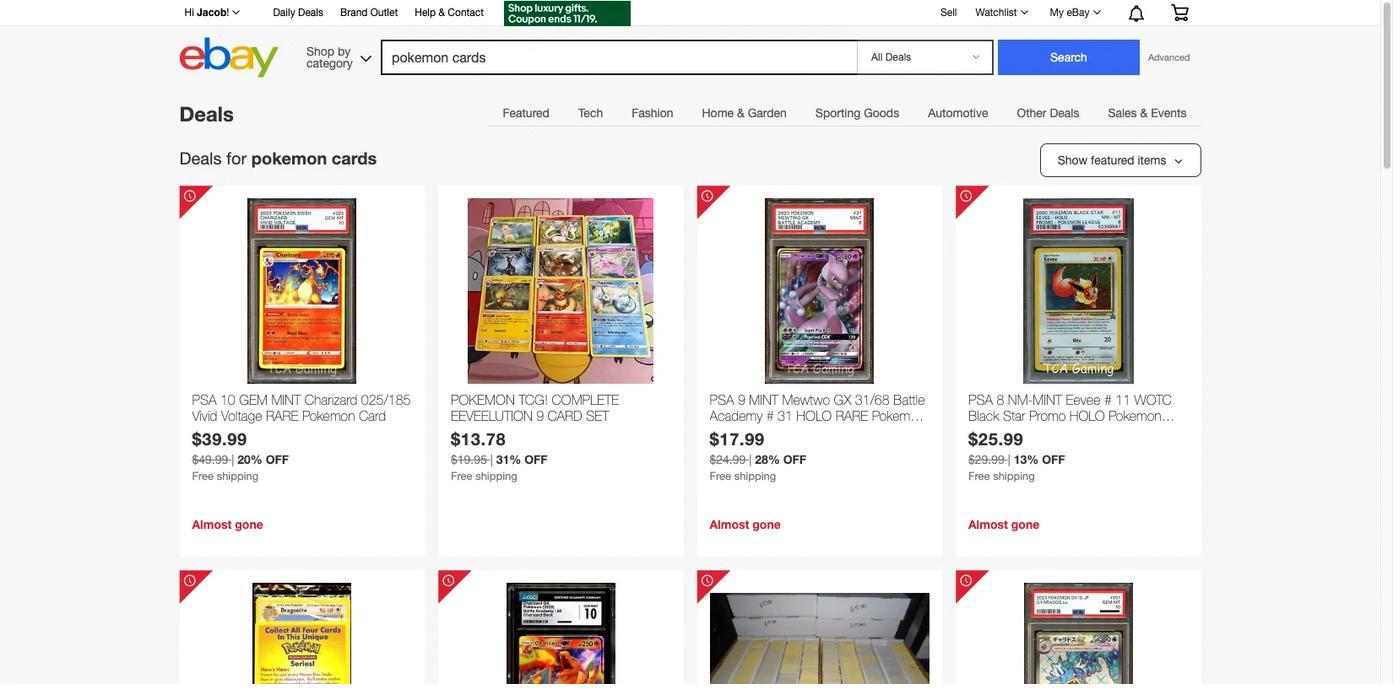Task type: vqa. For each thing, say whether or not it's contained in the screenshot.


Task type: describe. For each thing, give the bounding box(es) containing it.
voltage
[[221, 409, 262, 424]]

complete
[[552, 393, 619, 408]]

fashion
[[632, 106, 673, 120]]

brand
[[340, 7, 368, 19]]

academy
[[710, 409, 763, 424]]

events
[[1151, 106, 1187, 120]]

charizard
[[305, 393, 357, 408]]

sporting
[[816, 106, 861, 120]]

daily deals
[[273, 7, 323, 19]]

holo inside psa 9 mint mewtwo gx 31/68 battle academy # 31 holo rare pokemon card
[[797, 409, 832, 424]]

eeveelution
[[451, 409, 533, 424]]

goods
[[864, 106, 899, 120]]

my ebay link
[[1041, 3, 1108, 23]]

other deals
[[1017, 106, 1079, 120]]

show featured items
[[1058, 154, 1167, 167]]

brand outlet link
[[340, 4, 398, 23]]

shop by category banner
[[175, 0, 1201, 82]]

advanced
[[1148, 52, 1190, 62]]

psa 10 gem mint charizard 025/185 vivid voltage rare pokemon card link
[[192, 393, 412, 429]]

brand outlet
[[340, 7, 398, 19]]

none submit inside shop by category banner
[[998, 40, 1140, 75]]

deals for pokemon cards
[[179, 148, 377, 168]]

watchlist
[[976, 7, 1017, 19]]

watchlist link
[[966, 3, 1036, 23]]

gone for $39.99
[[235, 518, 263, 532]]

jacob
[[197, 6, 227, 19]]

tech link
[[564, 96, 617, 130]]

pokemon for $25.99
[[1109, 409, 1162, 424]]

wotc
[[1134, 393, 1172, 408]]

outlet
[[370, 7, 398, 19]]

off inside $17.99 $24.99 | 28% off free shipping
[[783, 453, 807, 467]]

sales & events
[[1108, 106, 1187, 120]]

ebay
[[1067, 7, 1090, 19]]

pokemon inside psa 10 gem mint charizard 025/185 vivid voltage rare pokemon card $39.99 $49.99 | 20% off free shipping
[[302, 409, 355, 424]]

psa for rare
[[710, 393, 734, 408]]

almost gone for $17.99
[[710, 518, 781, 532]]

025/185
[[361, 393, 411, 408]]

sell link
[[933, 6, 965, 18]]

daily
[[273, 7, 295, 19]]

free inside $25.99 $29.99 | 13% off free shipping
[[969, 470, 990, 483]]

Search for anything text field
[[383, 41, 854, 73]]

almost for $17.99
[[710, 518, 749, 532]]

$39.99
[[192, 429, 247, 449]]

$49.99
[[192, 454, 228, 467]]

garden
[[748, 106, 787, 120]]

$17.99 $24.99 | 28% off free shipping
[[710, 429, 807, 483]]

promo
[[1029, 409, 1066, 424]]

other
[[1017, 106, 1047, 120]]

31
[[778, 409, 793, 424]]

psa 9 mint mewtwo gx 31/68 battle academy # 31 holo rare pokemon card link
[[710, 393, 930, 440]]

black
[[969, 409, 999, 424]]

home & garden
[[702, 106, 787, 120]]

my
[[1050, 7, 1064, 19]]

13%
[[1014, 453, 1039, 467]]

help
[[415, 7, 436, 19]]

$24.99
[[710, 454, 746, 467]]

& for garden
[[737, 106, 745, 120]]

| inside pokemon tcg! complete eeveelution 9 card set $13.78 $19.95 | 31% off free shipping
[[490, 454, 493, 467]]

$29.99
[[969, 454, 1005, 467]]

28%
[[755, 453, 780, 467]]

shop
[[306, 44, 335, 58]]

mint for $39.99
[[271, 393, 301, 408]]

tech
[[578, 106, 603, 120]]

8
[[997, 393, 1004, 408]]

deals link
[[179, 102, 234, 126]]

psa 10 gem mint charizard 025/185 vivid voltage rare pokemon card $39.99 $49.99 | 20% off free shipping
[[192, 393, 411, 483]]

31%
[[496, 453, 521, 467]]

for
[[226, 149, 247, 168]]

sales & events link
[[1094, 96, 1201, 130]]

& for events
[[1140, 106, 1148, 120]]

off inside $25.99 $29.99 | 13% off free shipping
[[1042, 453, 1065, 467]]

almost for $25.99
[[969, 518, 1008, 532]]

11
[[1116, 393, 1131, 408]]

account navigation
[[175, 0, 1201, 29]]

gx
[[834, 393, 851, 408]]

other deals link
[[1003, 96, 1094, 130]]

star
[[1003, 409, 1026, 424]]

your shopping cart image
[[1170, 4, 1189, 21]]

free inside psa 10 gem mint charizard 025/185 vivid voltage rare pokemon card $39.99 $49.99 | 20% off free shipping
[[192, 470, 214, 483]]

psa 8 nm-mint eevee # 11 wotc black star promo holo pokemon card
[[969, 393, 1172, 440]]

by
[[338, 44, 351, 58]]

| inside $25.99 $29.99 | 13% off free shipping
[[1008, 454, 1011, 467]]

rare inside psa 10 gem mint charizard 025/185 vivid voltage rare pokemon card $39.99 $49.99 | 20% off free shipping
[[266, 409, 299, 424]]

fashion link
[[617, 96, 688, 130]]

$25.99
[[969, 429, 1024, 449]]

card inside psa 10 gem mint charizard 025/185 vivid voltage rare pokemon card $39.99 $49.99 | 20% off free shipping
[[359, 409, 386, 424]]

rare inside psa 9 mint mewtwo gx 31/68 battle academy # 31 holo rare pokemon card
[[836, 409, 868, 424]]

pokemon tcg! complete eeveelution 9 card set link
[[451, 393, 671, 429]]

sporting goods
[[816, 106, 899, 120]]

$25.99 $29.99 | 13% off free shipping
[[969, 429, 1065, 483]]



Task type: locate. For each thing, give the bounding box(es) containing it.
2 horizontal spatial pokemon
[[1109, 409, 1162, 424]]

$17.99
[[710, 429, 765, 449]]

shop by category button
[[299, 38, 375, 74]]

| left 28% in the bottom right of the page
[[749, 454, 752, 467]]

advanced link
[[1140, 41, 1199, 74]]

shipping inside $17.99 $24.99 | 28% off free shipping
[[734, 470, 776, 483]]

3 almost from the left
[[969, 518, 1008, 532]]

2 rare from the left
[[836, 409, 868, 424]]

1 almost gone from the left
[[192, 518, 263, 532]]

pokemon for $17.99
[[872, 409, 925, 424]]

psa inside psa 9 mint mewtwo gx 31/68 battle academy # 31 holo rare pokemon card
[[710, 393, 734, 408]]

1 gone from the left
[[235, 518, 263, 532]]

off inside pokemon tcg! complete eeveelution 9 card set $13.78 $19.95 | 31% off free shipping
[[525, 453, 548, 467]]

1 horizontal spatial pokemon
[[872, 409, 925, 424]]

$19.95
[[451, 454, 487, 467]]

# inside psa 9 mint mewtwo gx 31/68 battle academy # 31 holo rare pokemon card
[[767, 409, 774, 424]]

almost for $39.99
[[192, 518, 232, 532]]

shipping down 20%
[[217, 470, 259, 483]]

gone for $17.99
[[753, 518, 781, 532]]

1 horizontal spatial almost
[[710, 518, 749, 532]]

tcg!
[[519, 393, 548, 408]]

!
[[227, 7, 229, 19]]

nm-
[[1008, 393, 1033, 408]]

off right 28% in the bottom right of the page
[[783, 453, 807, 467]]

category
[[306, 56, 353, 70]]

shipping inside psa 10 gem mint charizard 025/185 vivid voltage rare pokemon card $39.99 $49.99 | 20% off free shipping
[[217, 470, 259, 483]]

1 horizontal spatial #
[[1104, 393, 1112, 408]]

shipping inside pokemon tcg! complete eeveelution 9 card set $13.78 $19.95 | 31% off free shipping
[[476, 470, 517, 483]]

2 horizontal spatial psa
[[969, 393, 993, 408]]

deals up for
[[179, 102, 234, 126]]

4 | from the left
[[1008, 454, 1011, 467]]

3 psa from the left
[[969, 393, 993, 408]]

1 mint from the left
[[271, 393, 301, 408]]

mint
[[271, 393, 301, 408], [749, 393, 779, 408], [1033, 393, 1062, 408]]

mint up 31
[[749, 393, 779, 408]]

home
[[702, 106, 734, 120]]

1 almost from the left
[[192, 518, 232, 532]]

# inside psa 8 nm-mint eevee # 11 wotc black star promo holo pokemon card
[[1104, 393, 1112, 408]]

1 horizontal spatial holo
[[1070, 409, 1105, 424]]

2 | from the left
[[490, 454, 493, 467]]

deals inside account navigation
[[298, 7, 323, 19]]

# left 11
[[1104, 393, 1112, 408]]

card for $25.99
[[969, 425, 996, 440]]

pokemon down 11
[[1109, 409, 1162, 424]]

#
[[1104, 393, 1112, 408], [767, 409, 774, 424]]

| inside psa 10 gem mint charizard 025/185 vivid voltage rare pokemon card $39.99 $49.99 | 20% off free shipping
[[232, 454, 234, 467]]

&
[[439, 7, 445, 19], [737, 106, 745, 120], [1140, 106, 1148, 120]]

psa 9 mint mewtwo gx 31/68 battle academy # 31 holo rare pokemon card
[[710, 393, 925, 440]]

shipping down 13%
[[993, 470, 1035, 483]]

help & contact link
[[415, 4, 484, 23]]

gone for $25.99
[[1011, 518, 1040, 532]]

2 gone from the left
[[753, 518, 781, 532]]

0 horizontal spatial rare
[[266, 409, 299, 424]]

featured
[[1091, 154, 1135, 167]]

daily deals link
[[273, 4, 323, 23]]

pokemon down charizard
[[302, 409, 355, 424]]

3 | from the left
[[749, 454, 752, 467]]

psa for $39.99
[[192, 393, 217, 408]]

0 horizontal spatial #
[[767, 409, 774, 424]]

items
[[1138, 154, 1167, 167]]

2 almost from the left
[[710, 518, 749, 532]]

off right 20%
[[266, 453, 289, 467]]

pokemon
[[251, 148, 327, 168]]

gone down 20%
[[235, 518, 263, 532]]

0 vertical spatial #
[[1104, 393, 1112, 408]]

& right sales
[[1140, 106, 1148, 120]]

deals right daily
[[298, 7, 323, 19]]

cards
[[332, 148, 377, 168]]

almost
[[192, 518, 232, 532], [710, 518, 749, 532], [969, 518, 1008, 532]]

card down 025/185
[[359, 409, 386, 424]]

None submit
[[998, 40, 1140, 75]]

1 horizontal spatial mint
[[749, 393, 779, 408]]

2 psa from the left
[[710, 393, 734, 408]]

vivid
[[192, 409, 217, 424]]

1 horizontal spatial &
[[737, 106, 745, 120]]

mewtwo
[[782, 393, 830, 408]]

shipping down 28% in the bottom right of the page
[[734, 470, 776, 483]]

0 horizontal spatial psa
[[192, 393, 217, 408]]

1 horizontal spatial gone
[[753, 518, 781, 532]]

menu bar containing featured
[[488, 95, 1201, 130]]

mint inside psa 9 mint mewtwo gx 31/68 battle academy # 31 holo rare pokemon card
[[749, 393, 779, 408]]

1 rare from the left
[[266, 409, 299, 424]]

shop by category
[[306, 44, 353, 70]]

9 down the tcg!
[[536, 409, 544, 424]]

0 horizontal spatial almost gone
[[192, 518, 263, 532]]

psa up academy
[[710, 393, 734, 408]]

card inside psa 8 nm-mint eevee # 11 wotc black star promo holo pokemon card
[[969, 425, 996, 440]]

2 horizontal spatial &
[[1140, 106, 1148, 120]]

sales
[[1108, 106, 1137, 120]]

20%
[[237, 453, 262, 467]]

psa up vivid
[[192, 393, 217, 408]]

psa inside psa 10 gem mint charizard 025/185 vivid voltage rare pokemon card $39.99 $49.99 | 20% off free shipping
[[192, 393, 217, 408]]

0 horizontal spatial mint
[[271, 393, 301, 408]]

card down 'black'
[[969, 425, 996, 440]]

almost gone down the $24.99
[[710, 518, 781, 532]]

featured link
[[488, 96, 564, 130]]

& for contact
[[439, 7, 445, 19]]

deals inside deals for pokemon cards
[[179, 149, 222, 168]]

| left 31%
[[490, 454, 493, 467]]

battle
[[893, 393, 925, 408]]

almost gone down "$29.99"
[[969, 518, 1040, 532]]

home & garden link
[[688, 96, 801, 130]]

set
[[586, 409, 609, 424]]

mint right "gem"
[[271, 393, 301, 408]]

free down "$29.99"
[[969, 470, 990, 483]]

2 horizontal spatial card
[[969, 425, 996, 440]]

3 gone from the left
[[1011, 518, 1040, 532]]

1 shipping from the left
[[217, 470, 259, 483]]

rare
[[266, 409, 299, 424], [836, 409, 868, 424]]

1 holo from the left
[[797, 409, 832, 424]]

almost down the $24.99
[[710, 518, 749, 532]]

almost down $49.99
[[192, 518, 232, 532]]

off right 13%
[[1042, 453, 1065, 467]]

deals inside menu bar
[[1050, 106, 1079, 120]]

deals left for
[[179, 149, 222, 168]]

show
[[1058, 154, 1088, 167]]

3 pokemon from the left
[[1109, 409, 1162, 424]]

almost gone for $25.99
[[969, 518, 1040, 532]]

0 horizontal spatial gone
[[235, 518, 263, 532]]

free
[[192, 470, 214, 483], [451, 470, 472, 483], [710, 470, 731, 483], [969, 470, 990, 483]]

free down '$19.95'
[[451, 470, 472, 483]]

| left 13%
[[1008, 454, 1011, 467]]

31/68
[[855, 393, 890, 408]]

almost down "$29.99"
[[969, 518, 1008, 532]]

get the coupon image
[[504, 1, 631, 26]]

& inside sales & events link
[[1140, 106, 1148, 120]]

tab list containing featured
[[488, 95, 1201, 130]]

2 free from the left
[[451, 470, 472, 483]]

0 horizontal spatial card
[[359, 409, 386, 424]]

0 horizontal spatial &
[[439, 7, 445, 19]]

pokemon inside psa 9 mint mewtwo gx 31/68 battle academy # 31 holo rare pokemon card
[[872, 409, 925, 424]]

& right home
[[737, 106, 745, 120]]

pokemon
[[451, 393, 515, 408]]

shipping
[[217, 470, 259, 483], [476, 470, 517, 483], [734, 470, 776, 483], [993, 470, 1035, 483]]

mint for holo
[[1033, 393, 1062, 408]]

1 vertical spatial #
[[767, 409, 774, 424]]

& inside home & garden link
[[737, 106, 745, 120]]

9 inside psa 9 mint mewtwo gx 31/68 battle academy # 31 holo rare pokemon card
[[738, 393, 746, 408]]

automotive link
[[914, 96, 1003, 130]]

hi jacob !
[[185, 6, 229, 19]]

holo
[[797, 409, 832, 424], [1070, 409, 1105, 424]]

2 shipping from the left
[[476, 470, 517, 483]]

deals
[[298, 7, 323, 19], [179, 102, 234, 126], [1050, 106, 1079, 120], [179, 149, 222, 168]]

show featured items button
[[1040, 144, 1201, 177]]

tab list
[[488, 95, 1201, 130]]

2 pokemon from the left
[[872, 409, 925, 424]]

shipping down 31%
[[476, 470, 517, 483]]

0 horizontal spatial almost
[[192, 518, 232, 532]]

9 up academy
[[738, 393, 746, 408]]

shipping inside $25.99 $29.99 | 13% off free shipping
[[993, 470, 1035, 483]]

eevee
[[1066, 393, 1101, 408]]

hi
[[185, 7, 194, 19]]

psa 8 nm-mint eevee # 11 wotc black star promo holo pokemon card link
[[969, 393, 1189, 440]]

0 horizontal spatial pokemon
[[302, 409, 355, 424]]

holo down mewtwo
[[797, 409, 832, 424]]

almost gone down $49.99
[[192, 518, 263, 532]]

card inside psa 9 mint mewtwo gx 31/68 battle academy # 31 holo rare pokemon card
[[710, 425, 737, 440]]

0 horizontal spatial holo
[[797, 409, 832, 424]]

free inside $17.99 $24.99 | 28% off free shipping
[[710, 470, 731, 483]]

| left 20%
[[232, 454, 234, 467]]

free down $49.99
[[192, 470, 214, 483]]

2 horizontal spatial almost
[[969, 518, 1008, 532]]

2 holo from the left
[[1070, 409, 1105, 424]]

card for $17.99
[[710, 425, 737, 440]]

3 almost gone from the left
[[969, 518, 1040, 532]]

card
[[548, 409, 582, 424]]

psa for holo
[[969, 393, 993, 408]]

0 vertical spatial 9
[[738, 393, 746, 408]]

3 shipping from the left
[[734, 470, 776, 483]]

| inside $17.99 $24.99 | 28% off free shipping
[[749, 454, 752, 467]]

free inside pokemon tcg! complete eeveelution 9 card set $13.78 $19.95 | 31% off free shipping
[[451, 470, 472, 483]]

psa up 'black'
[[969, 393, 993, 408]]

pokemon down 'battle'
[[872, 409, 925, 424]]

off inside psa 10 gem mint charizard 025/185 vivid voltage rare pokemon card $39.99 $49.99 | 20% off free shipping
[[266, 453, 289, 467]]

3 free from the left
[[710, 470, 731, 483]]

sell
[[941, 6, 957, 18]]

gone down 28% in the bottom right of the page
[[753, 518, 781, 532]]

1 | from the left
[[232, 454, 234, 467]]

# left 31
[[767, 409, 774, 424]]

2 horizontal spatial gone
[[1011, 518, 1040, 532]]

1 horizontal spatial card
[[710, 425, 737, 440]]

4 off from the left
[[1042, 453, 1065, 467]]

card down academy
[[710, 425, 737, 440]]

gone down 13%
[[1011, 518, 1040, 532]]

1 horizontal spatial rare
[[836, 409, 868, 424]]

sporting goods link
[[801, 96, 914, 130]]

almost gone for $39.99
[[192, 518, 263, 532]]

1 free from the left
[[192, 470, 214, 483]]

1 horizontal spatial 9
[[738, 393, 746, 408]]

& right help
[[439, 7, 445, 19]]

3 mint from the left
[[1033, 393, 1062, 408]]

3 off from the left
[[783, 453, 807, 467]]

rare down gx
[[836, 409, 868, 424]]

mint inside psa 8 nm-mint eevee # 11 wotc black star promo holo pokemon card
[[1033, 393, 1062, 408]]

rare down "gem"
[[266, 409, 299, 424]]

pokemon inside psa 8 nm-mint eevee # 11 wotc black star promo holo pokemon card
[[1109, 409, 1162, 424]]

gone
[[235, 518, 263, 532], [753, 518, 781, 532], [1011, 518, 1040, 532]]

& inside help & contact link
[[439, 7, 445, 19]]

off right 31%
[[525, 453, 548, 467]]

0 horizontal spatial 9
[[536, 409, 544, 424]]

2 mint from the left
[[749, 393, 779, 408]]

gem
[[239, 393, 268, 408]]

1 vertical spatial 9
[[536, 409, 544, 424]]

2 almost gone from the left
[[710, 518, 781, 532]]

1 horizontal spatial psa
[[710, 393, 734, 408]]

4 free from the left
[[969, 470, 990, 483]]

1 horizontal spatial almost gone
[[710, 518, 781, 532]]

free down the $24.99
[[710, 470, 731, 483]]

menu bar
[[488, 95, 1201, 130]]

holo down "eevee"
[[1070, 409, 1105, 424]]

4 shipping from the left
[[993, 470, 1035, 483]]

9 inside pokemon tcg! complete eeveelution 9 card set $13.78 $19.95 | 31% off free shipping
[[536, 409, 544, 424]]

featured
[[503, 106, 550, 120]]

mint up promo
[[1033, 393, 1062, 408]]

1 pokemon from the left
[[302, 409, 355, 424]]

pokemon
[[302, 409, 355, 424], [872, 409, 925, 424], [1109, 409, 1162, 424]]

mint inside psa 10 gem mint charizard 025/185 vivid voltage rare pokemon card $39.99 $49.99 | 20% off free shipping
[[271, 393, 301, 408]]

holo inside psa 8 nm-mint eevee # 11 wotc black star promo holo pokemon card
[[1070, 409, 1105, 424]]

psa inside psa 8 nm-mint eevee # 11 wotc black star promo holo pokemon card
[[969, 393, 993, 408]]

deals right other
[[1050, 106, 1079, 120]]

contact
[[448, 7, 484, 19]]

2 off from the left
[[525, 453, 548, 467]]

1 off from the left
[[266, 453, 289, 467]]

2 horizontal spatial mint
[[1033, 393, 1062, 408]]

1 psa from the left
[[192, 393, 217, 408]]

my ebay
[[1050, 7, 1090, 19]]

2 horizontal spatial almost gone
[[969, 518, 1040, 532]]

10
[[220, 393, 235, 408]]



